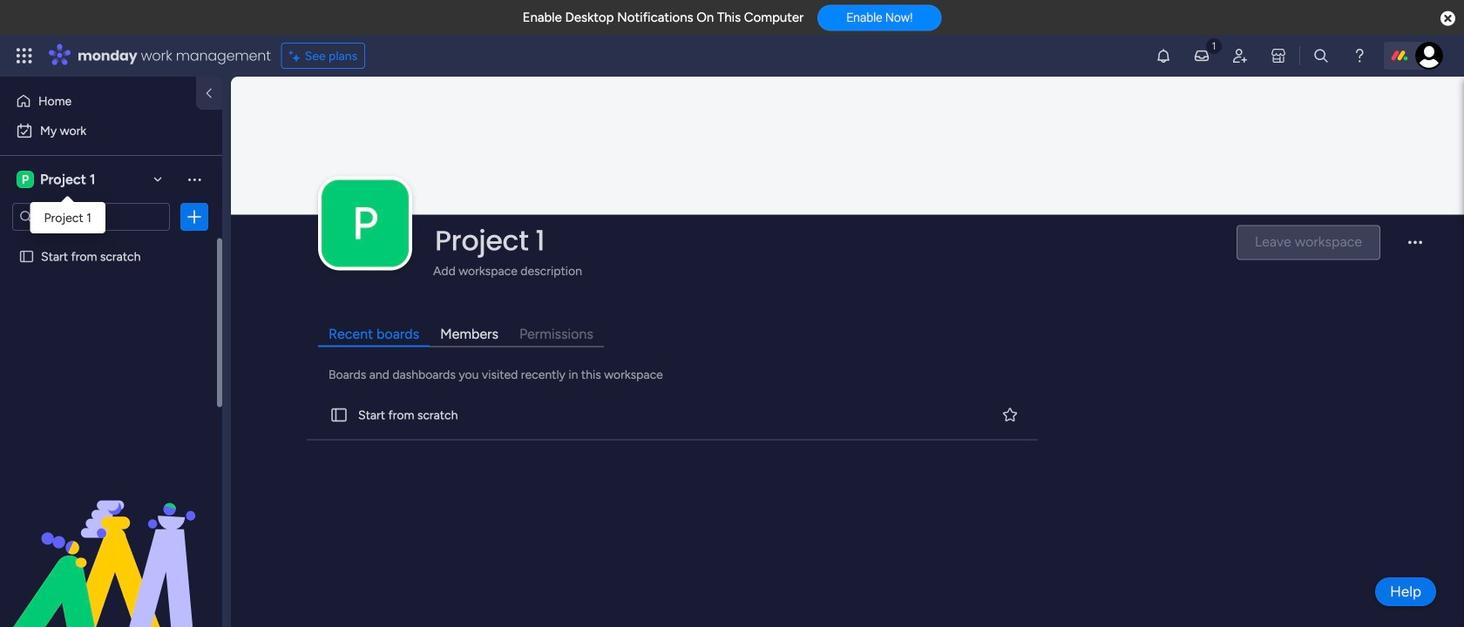Task type: describe. For each thing, give the bounding box(es) containing it.
add to favorites image
[[1002, 406, 1019, 424]]

dapulse close image
[[1441, 10, 1456, 28]]

workspace image
[[17, 170, 34, 189]]

lottie animation element
[[0, 452, 222, 628]]

lottie animation image
[[0, 452, 222, 628]]

workspace options image
[[186, 171, 203, 188]]

john smith image
[[1416, 42, 1444, 70]]

1 vertical spatial option
[[10, 117, 212, 145]]

1 image
[[1207, 36, 1222, 55]]

Search in workspace field
[[37, 207, 146, 227]]

2 vertical spatial option
[[0, 241, 222, 245]]

workspace selection element
[[17, 169, 98, 190]]

invite members image
[[1232, 47, 1249, 65]]

public board image
[[330, 406, 349, 425]]

monday marketplace image
[[1270, 47, 1288, 65]]

workspace image
[[322, 180, 409, 267]]

public board image
[[18, 248, 35, 265]]



Task type: locate. For each thing, give the bounding box(es) containing it.
0 vertical spatial option
[[10, 87, 186, 115]]

help image
[[1351, 47, 1369, 65]]

v2 ellipsis image
[[1409, 242, 1423, 256]]

None field
[[431, 223, 1222, 259]]

options image
[[186, 208, 203, 226]]

see plans image
[[289, 46, 305, 66]]

update feed image
[[1193, 47, 1211, 65]]

list box
[[0, 238, 222, 507]]

select product image
[[16, 47, 33, 65]]

option down search in workspace field
[[0, 241, 222, 245]]

option down select product image
[[10, 87, 186, 115]]

notifications image
[[1155, 47, 1173, 65]]

option up workspace selection "element"
[[10, 117, 212, 145]]

search everything image
[[1313, 47, 1330, 65]]

option
[[10, 87, 186, 115], [10, 117, 212, 145], [0, 241, 222, 245]]



Task type: vqa. For each thing, say whether or not it's contained in the screenshot.
the Add
no



